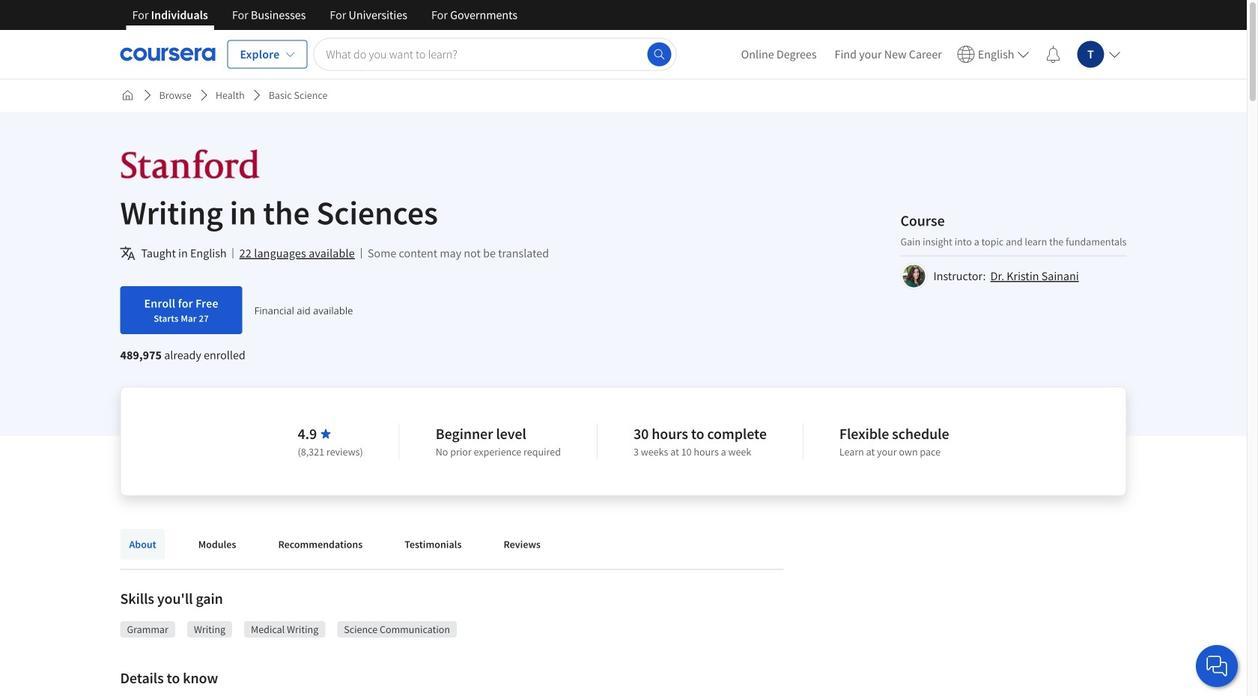 Task type: vqa. For each thing, say whether or not it's contained in the screenshot.
русский
no



Task type: locate. For each thing, give the bounding box(es) containing it.
banner navigation
[[120, 0, 530, 41]]

What do you want to learn? text field
[[313, 38, 677, 71]]

None search field
[[313, 38, 677, 71]]



Task type: describe. For each thing, give the bounding box(es) containing it.
dr. kristin sainani image
[[903, 265, 926, 287]]

home image
[[122, 89, 134, 101]]

coursera image
[[120, 42, 215, 66]]

stanford university image
[[120, 148, 261, 181]]



